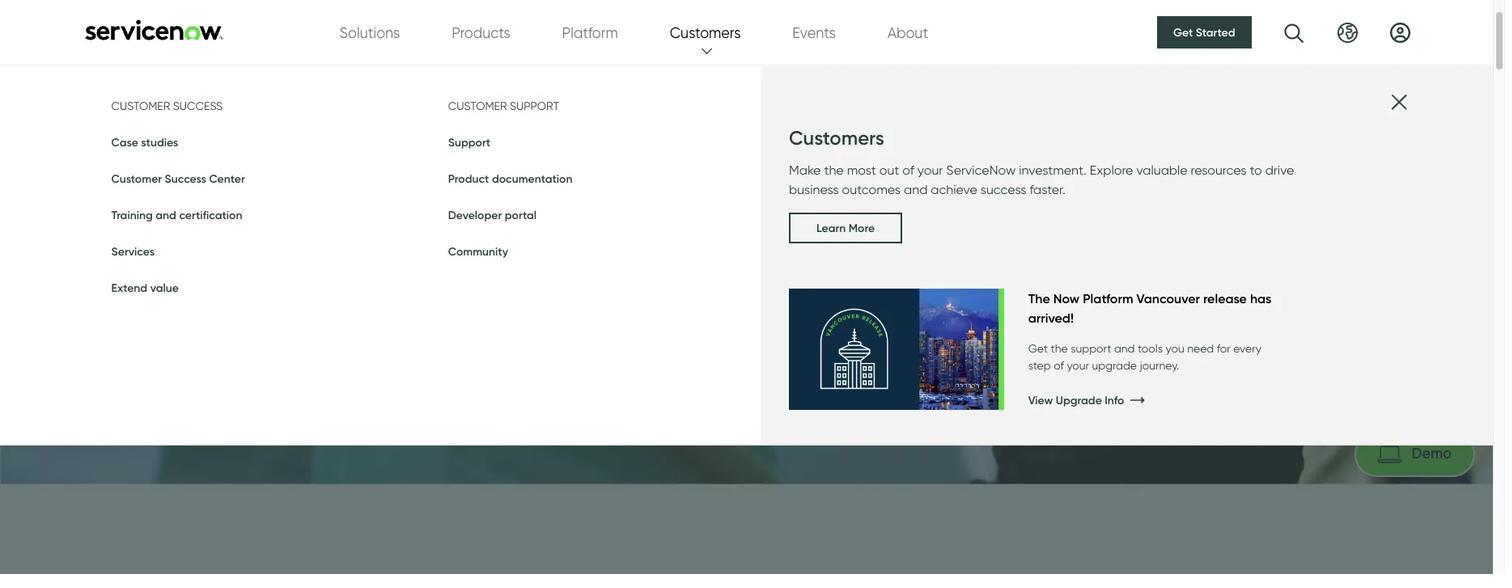 Task type: describe. For each thing, give the bounding box(es) containing it.
and inside "get the support and tools you need for every step of your upgrade journey."
[[1115, 342, 1135, 355]]

support link
[[448, 135, 491, 150]]

learn
[[817, 221, 846, 236]]

has
[[1251, 291, 1272, 307]]

customers button
[[670, 21, 741, 43]]

investment.
[[1019, 163, 1087, 178]]

explore
[[1090, 163, 1134, 178]]

community
[[448, 244, 508, 259]]

journey.
[[1140, 359, 1180, 372]]

customer success
[[111, 100, 223, 113]]

about button
[[888, 21, 929, 43]]

customer for customer support
[[448, 100, 507, 113]]

platform button
[[562, 21, 618, 43]]

products button
[[452, 21, 511, 43]]

documentation
[[492, 172, 573, 186]]

out
[[880, 163, 900, 178]]

value
[[150, 281, 179, 295]]

studies
[[141, 135, 178, 150]]

view upgrade info
[[1029, 393, 1125, 408]]

the for customers
[[824, 163, 844, 178]]

training and certification link
[[111, 208, 242, 223]]

view
[[1029, 393, 1053, 408]]

center
[[209, 172, 245, 186]]

support
[[448, 135, 491, 150]]

0 horizontal spatial customers
[[670, 24, 741, 41]]

training and certification
[[111, 208, 242, 223]]

outcomes
[[842, 182, 901, 198]]

get started
[[1174, 25, 1236, 40]]

servicenow image
[[83, 19, 225, 40]]

products
[[452, 24, 511, 41]]

faster.
[[1030, 182, 1066, 198]]

the now platform vancouver release has arrived!
[[1029, 291, 1272, 326]]

your inside make the most out of your servicenow investment. explore valuable resources to drive business outcomes and achieve success faster.
[[918, 163, 943, 178]]

extend value
[[111, 281, 179, 295]]

case studies
[[111, 135, 178, 150]]

resources
[[1191, 163, 1247, 178]]

services
[[111, 244, 155, 259]]

drive
[[1266, 163, 1295, 178]]

community link
[[448, 244, 508, 259]]

achieve
[[931, 182, 978, 198]]

of inside make the most out of your servicenow investment. explore valuable resources to drive business outcomes and achieve success faster.
[[903, 163, 915, 178]]

extend value link
[[111, 281, 179, 295]]

info
[[1105, 393, 1125, 408]]

case
[[111, 135, 138, 150]]

to
[[1250, 163, 1263, 178]]

services link
[[111, 244, 155, 259]]

get the support and tools you need for every step of your upgrade journey.
[[1029, 342, 1262, 372]]

portal
[[505, 208, 537, 223]]

customer support
[[448, 100, 559, 113]]

for
[[1217, 342, 1231, 355]]

started
[[1196, 25, 1236, 40]]

training
[[111, 208, 153, 223]]

customer success center link
[[111, 172, 245, 186]]

the
[[1029, 291, 1051, 307]]

view upgrade info link
[[1029, 385, 1314, 418]]

upgrade
[[1092, 359, 1137, 372]]

now
[[1054, 291, 1080, 307]]

valuable
[[1137, 163, 1188, 178]]



Task type: locate. For each thing, give the bounding box(es) containing it.
developer portal
[[448, 208, 537, 223]]

1 horizontal spatial success
[[981, 182, 1027, 198]]

support up upgrade
[[1071, 342, 1112, 355]]

upgrade
[[1056, 393, 1102, 408]]

0 horizontal spatial success
[[173, 100, 223, 113]]

solutions
[[340, 24, 400, 41]]

get inside "get the support and tools you need for every step of your upgrade journey."
[[1029, 342, 1048, 355]]

the left the most
[[824, 163, 844, 178]]

1 horizontal spatial the
[[1051, 342, 1068, 355]]

solutions button
[[340, 21, 400, 43]]

developer
[[448, 208, 502, 223]]

1 vertical spatial of
[[1054, 359, 1065, 372]]

0 vertical spatial success
[[173, 100, 223, 113]]

your up achieve
[[918, 163, 943, 178]]

vancouver
[[1137, 291, 1201, 307]]

and
[[904, 182, 928, 198], [156, 208, 176, 223], [1115, 342, 1135, 355]]

customer
[[111, 100, 170, 113], [448, 100, 507, 113], [111, 172, 162, 186]]

1 vertical spatial support
[[1071, 342, 1112, 355]]

support up documentation
[[510, 100, 559, 113]]

0 vertical spatial get
[[1174, 25, 1194, 40]]

more
[[849, 221, 875, 236]]

2 vertical spatial and
[[1115, 342, 1135, 355]]

0 vertical spatial platform
[[562, 24, 618, 41]]

need
[[1188, 342, 1215, 355]]

every
[[1234, 342, 1262, 355]]

release
[[1204, 291, 1247, 307]]

learn more
[[817, 221, 875, 236]]

0 horizontal spatial the
[[824, 163, 844, 178]]

servicenow
[[947, 163, 1016, 178]]

success down servicenow
[[981, 182, 1027, 198]]

1 horizontal spatial platform
[[1083, 291, 1134, 307]]

your up "upgrade"
[[1067, 359, 1090, 372]]

and right the training
[[156, 208, 176, 223]]

0 horizontal spatial platform
[[562, 24, 618, 41]]

tools
[[1138, 342, 1163, 355]]

support
[[510, 100, 559, 113], [1071, 342, 1112, 355]]

2 horizontal spatial and
[[1115, 342, 1135, 355]]

1 vertical spatial get
[[1029, 342, 1048, 355]]

the up step
[[1051, 342, 1068, 355]]

product documentation
[[448, 172, 573, 186]]

1 vertical spatial your
[[1067, 359, 1090, 372]]

1 horizontal spatial and
[[904, 182, 928, 198]]

make
[[789, 163, 821, 178]]

customer up the training
[[111, 172, 162, 186]]

1 horizontal spatial of
[[1054, 359, 1065, 372]]

0 horizontal spatial support
[[510, 100, 559, 113]]

extend
[[111, 281, 147, 295]]

1 vertical spatial and
[[156, 208, 176, 223]]

learn more link
[[789, 213, 903, 244]]

success inside make the most out of your servicenow investment. explore valuable resources to drive business outcomes and achieve success faster.
[[981, 182, 1027, 198]]

support inside "get the support and tools you need for every step of your upgrade journey."
[[1071, 342, 1112, 355]]

get left started at the top of the page
[[1174, 25, 1194, 40]]

events
[[793, 24, 836, 41]]

developer portal link
[[448, 208, 537, 223]]

1 vertical spatial the
[[1051, 342, 1068, 355]]

business
[[789, 182, 839, 198]]

get started link
[[1158, 16, 1252, 49]]

customer for customer success
[[111, 100, 170, 113]]

the
[[824, 163, 844, 178], [1051, 342, 1068, 355]]

certification
[[179, 208, 242, 223]]

1 vertical spatial customers
[[789, 126, 885, 150]]

step
[[1029, 359, 1051, 372]]

the for the now platform vancouver release has arrived!
[[1051, 342, 1068, 355]]

1 horizontal spatial support
[[1071, 342, 1112, 355]]

0 vertical spatial your
[[918, 163, 943, 178]]

arrived!
[[1029, 310, 1074, 326]]

0 vertical spatial the
[[824, 163, 844, 178]]

0 vertical spatial customers
[[670, 24, 741, 41]]

0 horizontal spatial get
[[1029, 342, 1048, 355]]

and inside make the most out of your servicenow investment. explore valuable resources to drive business outcomes and achieve success faster.
[[904, 182, 928, 198]]

make the most out of your servicenow investment. explore valuable resources to drive business outcomes and achieve success faster.
[[789, 163, 1295, 198]]

customer success center
[[111, 172, 245, 186]]

you
[[1166, 342, 1185, 355]]

0 vertical spatial of
[[903, 163, 915, 178]]

of inside "get the support and tools you need for every step of your upgrade journey."
[[1054, 359, 1065, 372]]

get up step
[[1029, 342, 1048, 355]]

customers
[[670, 24, 741, 41], [789, 126, 885, 150]]

customer up support link
[[448, 100, 507, 113]]

1 horizontal spatial customers
[[789, 126, 885, 150]]

about
[[888, 24, 929, 41]]

your inside "get the support and tools you need for every step of your upgrade journey."
[[1067, 359, 1090, 372]]

and left achieve
[[904, 182, 928, 198]]

1 horizontal spatial get
[[1174, 25, 1194, 40]]

platform
[[562, 24, 618, 41], [1083, 291, 1134, 307]]

1 vertical spatial platform
[[1083, 291, 1134, 307]]

success
[[165, 172, 206, 186]]

0 horizontal spatial of
[[903, 163, 915, 178]]

case studies link
[[111, 135, 178, 150]]

0 horizontal spatial your
[[918, 163, 943, 178]]

of right out
[[903, 163, 915, 178]]

of right step
[[1054, 359, 1065, 372]]

the inside make the most out of your servicenow investment. explore valuable resources to drive business outcomes and achieve success faster.
[[824, 163, 844, 178]]

0 horizontal spatial and
[[156, 208, 176, 223]]

0 vertical spatial and
[[904, 182, 928, 198]]

get
[[1174, 25, 1194, 40], [1029, 342, 1048, 355]]

the inside "get the support and tools you need for every step of your upgrade journey."
[[1051, 342, 1068, 355]]

0 vertical spatial support
[[510, 100, 559, 113]]

of
[[903, 163, 915, 178], [1054, 359, 1065, 372]]

most
[[847, 163, 877, 178]]

get for get the support and tools you need for every step of your upgrade journey.
[[1029, 342, 1048, 355]]

and up upgrade
[[1115, 342, 1135, 355]]

success
[[173, 100, 223, 113], [981, 182, 1027, 198]]

customer for customer success center
[[111, 172, 162, 186]]

success up studies
[[173, 100, 223, 113]]

events button
[[793, 21, 836, 43]]

product
[[448, 172, 489, 186]]

your
[[918, 163, 943, 178], [1067, 359, 1090, 372]]

get for get started
[[1174, 25, 1194, 40]]

1 horizontal spatial your
[[1067, 359, 1090, 372]]

product documentation link
[[448, 172, 573, 186]]

platform inside the now platform vancouver release has arrived!
[[1083, 291, 1134, 307]]

1 vertical spatial success
[[981, 182, 1027, 198]]

customer up case studies link
[[111, 100, 170, 113]]



